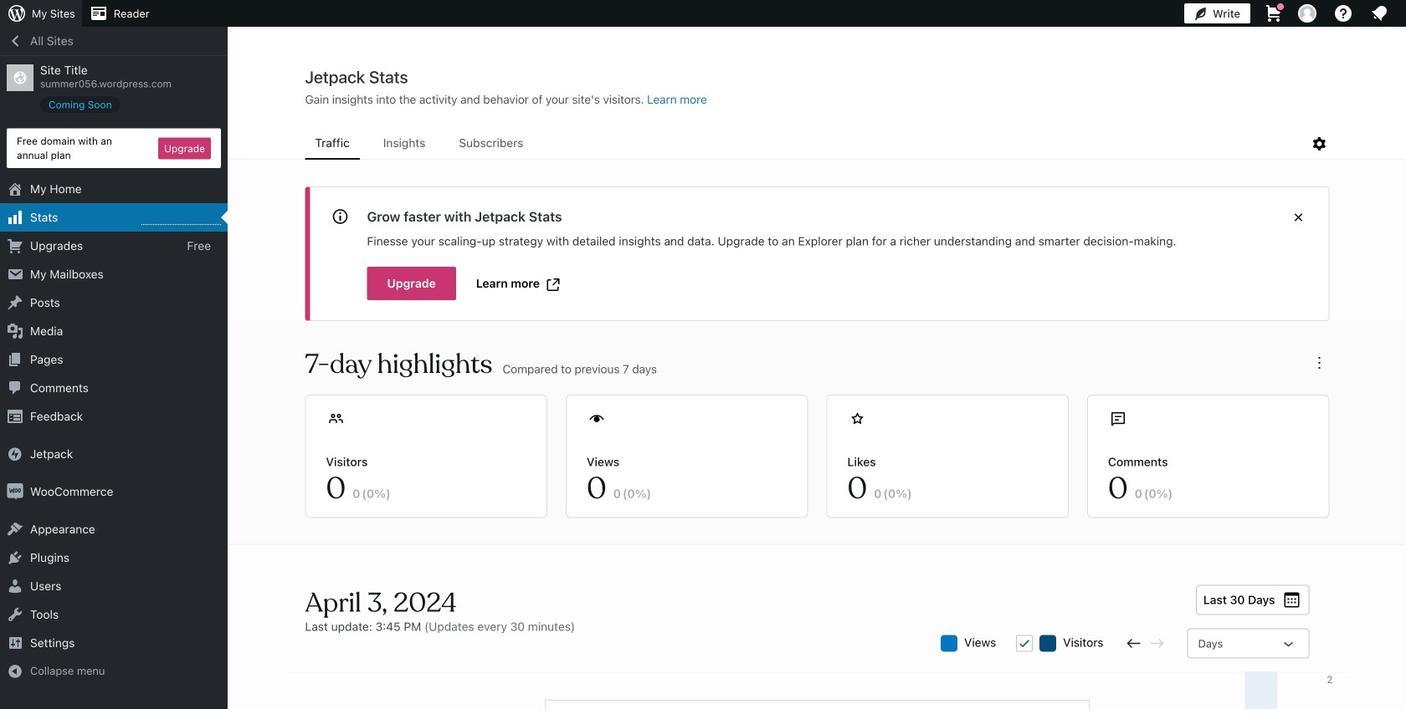 Task type: locate. For each thing, give the bounding box(es) containing it.
my profile image
[[1299, 4, 1317, 23]]

menu
[[305, 128, 1310, 160]]

menu inside jetpack stats main content
[[305, 128, 1310, 160]]

help image
[[1334, 3, 1354, 23]]

2 img image from the top
[[7, 484, 23, 501]]

my shopping cart image
[[1264, 3, 1284, 23]]

highest hourly views 0 image
[[141, 214, 221, 225]]

0 vertical spatial img image
[[7, 446, 23, 463]]

none checkbox inside jetpack stats main content
[[1017, 636, 1033, 653]]

img image
[[7, 446, 23, 463], [7, 484, 23, 501]]

manage your notifications image
[[1370, 3, 1390, 23]]

1 vertical spatial img image
[[7, 484, 23, 501]]

None checkbox
[[1017, 636, 1033, 653]]



Task type: vqa. For each thing, say whether or not it's contained in the screenshot.
Open Search image
no



Task type: describe. For each thing, give the bounding box(es) containing it.
close image
[[1289, 208, 1309, 228]]

jetpack stats main content
[[229, 66, 1407, 710]]

1 img image from the top
[[7, 446, 23, 463]]



